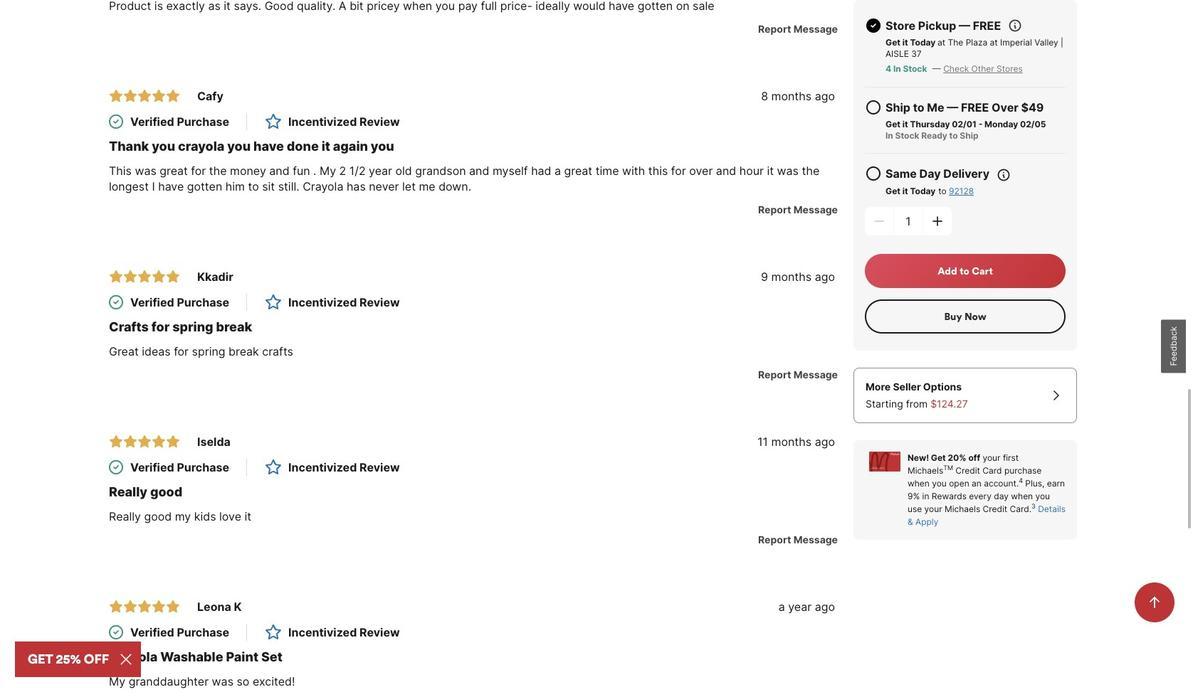 Task type: describe. For each thing, give the bounding box(es) containing it.
longest
[[109, 179, 149, 194]]

michaels inside your first michaels
[[908, 466, 944, 476]]

ship inside get it thursday 02/01 - monday 02/05 in stock ready to ship
[[960, 130, 979, 141]]

0 vertical spatial break
[[216, 320, 252, 335]]

gotten
[[187, 179, 222, 194]]

stock inside get it thursday 02/01 - monday 02/05 in stock ready to ship
[[896, 130, 920, 141]]

plus,
[[1026, 479, 1045, 489]]

0 vertical spatial free
[[973, 19, 1001, 33]]

report message for really good
[[759, 534, 838, 546]]

today for at
[[910, 37, 936, 48]]

20%
[[948, 453, 967, 464]]

love
[[219, 510, 241, 524]]

3 ago from the top
[[815, 435, 835, 449]]

1 horizontal spatial year
[[789, 600, 812, 614]]

really for really good my kids love it
[[109, 510, 141, 524]]

$
[[931, 398, 937, 410]]

message for crafts for spring break
[[794, 369, 838, 381]]

ago for you
[[815, 89, 835, 103]]

11
[[758, 435, 768, 449]]

3 and from the left
[[716, 164, 737, 178]]

your inside 4 plus, earn 9% in rewards every day when you use your michaels credit card.
[[925, 504, 943, 515]]

crayola washable paint set
[[109, 650, 283, 665]]

store
[[886, 19, 916, 33]]

over
[[690, 164, 713, 178]]

him
[[226, 179, 245, 194]]

get it today at the plaza at imperial valley | aisle 37
[[886, 37, 1064, 59]]

my inside "this was great for the money and fun . my 2 1/2 year old grandson and myself had a great time with this for over and hour it was the longest i have gotten him to sit still. crayola has never let me down."
[[320, 164, 336, 178]]

verified for for
[[130, 295, 174, 310]]

earn
[[1047, 479, 1065, 489]]

buy
[[945, 311, 962, 323]]

iselda
[[197, 435, 231, 449]]

incentivized review for crafts for spring break
[[288, 295, 400, 310]]

never
[[369, 179, 399, 194]]

let
[[402, 179, 416, 194]]

months for you
[[772, 89, 812, 103]]

starting
[[866, 398, 904, 410]]

124.27
[[937, 398, 968, 410]]

apply
[[916, 517, 939, 528]]

more seller options starting from $ 124.27
[[866, 381, 968, 410]]

rewards
[[932, 491, 967, 502]]

thank
[[109, 139, 149, 154]]

report message button for really good
[[753, 533, 838, 547]]

crafts
[[109, 320, 149, 335]]

my
[[175, 510, 191, 524]]

excited!
[[253, 675, 295, 689]]

92128 link
[[949, 186, 974, 197]]

you right again
[[371, 139, 394, 154]]

plaza
[[966, 37, 988, 48]]

3
[[1032, 503, 1036, 511]]

92128
[[949, 186, 974, 197]]

cafy
[[197, 89, 224, 103]]

imperial
[[1001, 37, 1033, 48]]

to left me
[[913, 100, 925, 115]]

really good
[[109, 485, 183, 500]]

0 vertical spatial —
[[959, 19, 971, 33]]

2 horizontal spatial was
[[777, 164, 799, 178]]

0 horizontal spatial was
[[135, 164, 157, 178]]

9 months ago
[[761, 270, 835, 284]]

get for get it today to 92128
[[886, 186, 901, 197]]

1 vertical spatial break
[[229, 344, 259, 359]]

report for crafts for spring break
[[759, 369, 792, 381]]

0 horizontal spatial ship
[[886, 100, 911, 115]]

purchase
[[1005, 466, 1042, 476]]

ready
[[922, 130, 948, 141]]

1/2
[[350, 164, 366, 178]]

down.
[[439, 179, 472, 194]]

2 great from the left
[[564, 164, 593, 178]]

message for really good
[[794, 534, 838, 546]]

for down crafts for spring break on the top left of the page
[[174, 344, 189, 359]]

you right thank
[[152, 139, 175, 154]]

money
[[230, 164, 266, 178]]

1 report message button from the top
[[753, 22, 838, 36]]

new! get 20% off
[[908, 453, 981, 464]]

report for thank you crayola you have done it again you
[[759, 203, 792, 216]]

8 months ago
[[761, 89, 835, 103]]

1 horizontal spatial have
[[254, 139, 284, 154]]

card
[[983, 466, 1002, 476]]

store pickup — free
[[886, 19, 1001, 33]]

get for get it today at the plaza at imperial valley | aisle 37
[[886, 37, 901, 48]]

off
[[969, 453, 981, 464]]

me
[[927, 100, 945, 115]]

1 the from the left
[[209, 164, 227, 178]]

check
[[944, 63, 969, 74]]

details & apply link
[[908, 504, 1066, 528]]

leona
[[197, 600, 231, 614]]

purchase for good
[[177, 461, 229, 475]]

details
[[1039, 504, 1066, 515]]

in inside get it thursday 02/01 - monday 02/05 in stock ready to ship
[[886, 130, 894, 141]]

the
[[948, 37, 964, 48]]

4 for plus,
[[1019, 478, 1023, 485]]

1 message from the top
[[794, 23, 838, 35]]

in
[[923, 491, 930, 502]]

1 and from the left
[[269, 164, 290, 178]]

1 great from the left
[[160, 164, 188, 178]]

card.
[[1010, 504, 1032, 515]]

crayola
[[178, 139, 225, 154]]

a inside "this was great for the money and fun . my 2 1/2 year old grandson and myself had a great time with this for over and hour it was the longest i have gotten him to sit still. crayola has never let me down."
[[555, 164, 561, 178]]

paint
[[226, 650, 259, 665]]

valley
[[1035, 37, 1059, 48]]

account.
[[984, 479, 1019, 489]]

over
[[992, 100, 1019, 115]]

grandson
[[415, 164, 466, 178]]

ship to me — free over $49
[[886, 100, 1044, 115]]

i
[[152, 179, 155, 194]]

old
[[396, 164, 412, 178]]

cart
[[972, 265, 993, 278]]

sit
[[262, 179, 275, 194]]

2
[[339, 164, 346, 178]]

.
[[313, 164, 317, 178]]

with
[[622, 164, 645, 178]]

review for really good
[[360, 461, 400, 475]]

message for thank you crayola you have done it again you
[[794, 203, 838, 216]]

verified purchase for for
[[130, 295, 229, 310]]

|
[[1061, 37, 1064, 48]]

4 in stock — check other stores
[[886, 63, 1023, 74]]

1 at from the left
[[938, 37, 946, 48]]

kids
[[194, 510, 216, 524]]

when inside 4 plus, earn 9% in rewards every day when you use your michaels credit card.
[[1012, 491, 1033, 502]]

open samedaydelivery details modal image
[[997, 168, 1011, 182]]

1 vertical spatial spring
[[192, 344, 225, 359]]

incentivized for really good
[[288, 461, 357, 475]]

$49
[[1022, 100, 1044, 115]]

plcc card logo image
[[870, 452, 901, 472]]

leona k
[[197, 600, 242, 614]]

credit inside tm credit card purchase when you open an account.
[[956, 466, 981, 476]]

year inside "this was great for the money and fun . my 2 1/2 year old grandson and myself had a great time with this for over and hour it was the longest i have gotten him to sit still. crayola has never let me down."
[[369, 164, 392, 178]]

fun
[[293, 164, 310, 178]]

it right done
[[322, 139, 330, 154]]

verified for washable
[[130, 626, 174, 640]]

day
[[920, 167, 941, 181]]

for up gotten in the left top of the page
[[191, 164, 206, 178]]

good for really good my kids love it
[[144, 510, 172, 524]]

a year ago
[[779, 600, 835, 614]]

ago for set
[[815, 600, 835, 614]]

incentivized review for crayola washable paint set
[[288, 626, 400, 640]]

0 vertical spatial stock
[[903, 63, 928, 74]]

kkadir
[[197, 270, 233, 284]]

button to increment counter for number stepper image
[[931, 214, 945, 229]]

Number Stepper text field
[[895, 207, 923, 236]]



Task type: locate. For each thing, give the bounding box(es) containing it.
verified purchase up washable
[[130, 626, 229, 640]]

buy now
[[945, 311, 987, 323]]

1 vertical spatial a
[[779, 600, 785, 614]]

1 horizontal spatial a
[[779, 600, 785, 614]]

1 vertical spatial good
[[144, 510, 172, 524]]

monday
[[985, 119, 1019, 130]]

incentivized review for really good
[[288, 461, 400, 475]]

message up 9 months ago
[[794, 203, 838, 216]]

and up down.
[[469, 164, 490, 178]]

0 vertical spatial really
[[109, 485, 147, 500]]

at left "the"
[[938, 37, 946, 48]]

again
[[333, 139, 368, 154]]

1 vertical spatial credit
[[983, 504, 1008, 515]]

crayola up the "granddaughter"
[[109, 650, 158, 665]]

2 at from the left
[[990, 37, 998, 48]]

11 months ago
[[758, 435, 835, 449]]

it right love
[[245, 510, 251, 524]]

in down the aisle
[[894, 63, 901, 74]]

1 horizontal spatial when
[[1012, 491, 1033, 502]]

review for thank you crayola you have done it again you
[[360, 114, 400, 129]]

year
[[369, 164, 392, 178], [789, 600, 812, 614]]

more
[[866, 381, 891, 393]]

get down same
[[886, 186, 901, 197]]

crayola inside "this was great for the money and fun . my 2 1/2 year old grandson and myself had a great time with this for over and hour it was the longest i have gotten him to sit still. crayola has never let me down."
[[303, 179, 344, 194]]

this
[[649, 164, 668, 178]]

1 vertical spatial have
[[158, 179, 184, 194]]

3 report from the top
[[759, 369, 792, 381]]

purchase up crayola
[[177, 114, 229, 129]]

report message button
[[753, 22, 838, 36], [753, 203, 838, 217], [753, 368, 838, 382], [753, 533, 838, 547]]

0 horizontal spatial great
[[160, 164, 188, 178]]

stock down thursday
[[896, 130, 920, 141]]

2 horizontal spatial and
[[716, 164, 737, 178]]

my right .
[[320, 164, 336, 178]]

0 horizontal spatial my
[[109, 675, 125, 689]]

stores
[[997, 63, 1023, 74]]

incentivized review
[[288, 114, 400, 129], [288, 295, 400, 310], [288, 461, 400, 475], [288, 626, 400, 640]]

4 verified purchase from the top
[[130, 626, 229, 640]]

it left thursday
[[903, 119, 909, 130]]

the right hour
[[802, 164, 820, 178]]

0 horizontal spatial the
[[209, 164, 227, 178]]

1 horizontal spatial my
[[320, 164, 336, 178]]

4 report from the top
[[759, 534, 792, 546]]

0 horizontal spatial when
[[908, 479, 930, 489]]

report message up 8 months ago
[[759, 23, 838, 35]]

seller
[[893, 381, 921, 393]]

great
[[109, 344, 139, 359]]

to down same day delivery
[[939, 186, 947, 197]]

options
[[924, 381, 962, 393]]

1 horizontal spatial ship
[[960, 130, 979, 141]]

3 message from the top
[[794, 369, 838, 381]]

4 down purchase
[[1019, 478, 1023, 485]]

purchase down the kkadir
[[177, 295, 229, 310]]

—
[[959, 19, 971, 33], [933, 63, 941, 74], [947, 100, 959, 115]]

you up 3
[[1036, 491, 1051, 502]]

me
[[419, 179, 436, 194]]

crayola down .
[[303, 179, 344, 194]]

verified up thank
[[130, 114, 174, 129]]

1 vertical spatial your
[[925, 504, 943, 515]]

2 horizontal spatial —
[[959, 19, 971, 33]]

it down same
[[903, 186, 909, 197]]

same
[[886, 167, 917, 181]]

0 horizontal spatial and
[[269, 164, 290, 178]]

message up a year ago
[[794, 534, 838, 546]]

buy now button
[[865, 300, 1066, 334]]

0 horizontal spatial your
[[925, 504, 943, 515]]

when inside tm credit card purchase when you open an account.
[[908, 479, 930, 489]]

at
[[938, 37, 946, 48], [990, 37, 998, 48]]

crafts
[[262, 344, 293, 359]]

really up really good my kids love it
[[109, 485, 147, 500]]

it inside get it thursday 02/01 - monday 02/05 in stock ready to ship
[[903, 119, 909, 130]]

today down day
[[910, 186, 936, 197]]

spring down crafts for spring break on the top left of the page
[[192, 344, 225, 359]]

message up 8 months ago
[[794, 23, 838, 35]]

02/01
[[952, 119, 977, 130]]

1 horizontal spatial great
[[564, 164, 593, 178]]

free
[[973, 19, 1001, 33], [961, 100, 989, 115]]

0 horizontal spatial —
[[933, 63, 941, 74]]

really good my kids love it
[[109, 510, 251, 524]]

3 details & apply
[[908, 503, 1066, 528]]

thank you crayola you have done it again you
[[109, 139, 394, 154]]

when up 9%
[[908, 479, 930, 489]]

when
[[908, 479, 930, 489], [1012, 491, 1033, 502]]

was right hour
[[777, 164, 799, 178]]

verified purchase up really good at bottom
[[130, 461, 229, 475]]

crafts for spring break
[[109, 320, 252, 335]]

it inside get it today at the plaza at imperial valley | aisle 37
[[903, 37, 909, 48]]

0 horizontal spatial have
[[158, 179, 184, 194]]

4 report message button from the top
[[753, 533, 838, 547]]

verified up crafts at top left
[[130, 295, 174, 310]]

2 incentivized from the top
[[288, 295, 357, 310]]

incentivized review for thank you crayola you have done it again you
[[288, 114, 400, 129]]

verified purchase for good
[[130, 461, 229, 475]]

now
[[965, 311, 987, 323]]

2 ago from the top
[[815, 270, 835, 284]]

this was great for the money and fun . my 2 1/2 year old grandson and myself had a great time with this for over and hour it was the longest i have gotten him to sit still. crayola has never let me down.
[[109, 164, 820, 194]]

break
[[216, 320, 252, 335], [229, 344, 259, 359]]

1 horizontal spatial your
[[983, 453, 1001, 464]]

report message button up 8 months ago
[[753, 22, 838, 36]]

today for to
[[910, 186, 936, 197]]

3 review from the top
[[360, 461, 400, 475]]

get inside get it thursday 02/01 - monday 02/05 in stock ready to ship
[[886, 119, 901, 130]]

4 review from the top
[[360, 626, 400, 640]]

0 vertical spatial 4
[[886, 63, 892, 74]]

verified up washable
[[130, 626, 174, 640]]

1 incentivized review from the top
[[288, 114, 400, 129]]

credit down day
[[983, 504, 1008, 515]]

0 vertical spatial a
[[555, 164, 561, 178]]

it up the aisle
[[903, 37, 909, 48]]

break up great ideas for spring break crafts
[[216, 320, 252, 335]]

report message down hour
[[759, 203, 838, 216]]

incentivized for thank you crayola you have done it again you
[[288, 114, 357, 129]]

report message up 11 months ago
[[759, 369, 838, 381]]

purchase down 'iselda'
[[177, 461, 229, 475]]

spring up great ideas for spring break crafts
[[172, 320, 213, 335]]

free up the -
[[961, 100, 989, 115]]

review for crafts for spring break
[[360, 295, 400, 310]]

has
[[347, 179, 366, 194]]

4 ago from the top
[[815, 600, 835, 614]]

1 horizontal spatial was
[[212, 675, 234, 689]]

tabler image
[[1009, 19, 1023, 33], [109, 89, 123, 103], [123, 89, 137, 103], [137, 89, 152, 103], [152, 89, 166, 103], [166, 89, 180, 103], [109, 270, 123, 284], [166, 270, 180, 284], [109, 435, 123, 449], [123, 435, 137, 449], [137, 435, 152, 449], [109, 600, 123, 614], [123, 600, 137, 614], [152, 600, 166, 614], [166, 600, 180, 614]]

1 vertical spatial —
[[933, 63, 941, 74]]

today inside get it today at the plaza at imperial valley | aisle 37
[[910, 37, 936, 48]]

1 vertical spatial in
[[886, 130, 894, 141]]

0 vertical spatial my
[[320, 164, 336, 178]]

you up money
[[227, 139, 251, 154]]

stock down 37
[[903, 63, 928, 74]]

0 vertical spatial in
[[894, 63, 901, 74]]

crayola
[[303, 179, 344, 194], [109, 650, 158, 665]]

0 vertical spatial months
[[772, 89, 812, 103]]

purchase for washable
[[177, 626, 229, 640]]

1 verified from the top
[[130, 114, 174, 129]]

tabler image
[[865, 99, 882, 116], [865, 165, 882, 182], [123, 270, 137, 284], [137, 270, 152, 284], [152, 270, 166, 284], [152, 435, 166, 449], [166, 435, 180, 449], [137, 600, 152, 614]]

verified for good
[[130, 461, 174, 475]]

report message button down hour
[[753, 203, 838, 217]]

3 incentivized review from the top
[[288, 461, 400, 475]]

4 inside 4 plus, earn 9% in rewards every day when you use your michaels credit card.
[[1019, 478, 1023, 485]]

you up rewards
[[932, 479, 947, 489]]

good for really good
[[150, 485, 183, 500]]

in
[[894, 63, 901, 74], [886, 130, 894, 141]]

so
[[237, 675, 250, 689]]

1 horizontal spatial —
[[947, 100, 959, 115]]

get up tm
[[931, 453, 946, 464]]

michaels inside 4 plus, earn 9% in rewards every day when you use your michaels credit card.
[[945, 504, 981, 515]]

good left my
[[144, 510, 172, 524]]

great ideas for spring break crafts
[[109, 344, 293, 359]]

my left the "granddaughter"
[[109, 675, 125, 689]]

k
[[234, 600, 242, 614]]

incentivized for crayola washable paint set
[[288, 626, 357, 640]]

3 incentivized from the top
[[288, 461, 357, 475]]

0 vertical spatial michaels
[[908, 466, 944, 476]]

1 horizontal spatial credit
[[983, 504, 1008, 515]]

in up same
[[886, 130, 894, 141]]

2 really from the top
[[109, 510, 141, 524]]

1 vertical spatial year
[[789, 600, 812, 614]]

1 horizontal spatial the
[[802, 164, 820, 178]]

1 vertical spatial my
[[109, 675, 125, 689]]

message up 11 months ago
[[794, 369, 838, 381]]

2 months from the top
[[772, 270, 812, 284]]

4 verified from the top
[[130, 626, 174, 640]]

really
[[109, 485, 147, 500], [109, 510, 141, 524]]

add
[[938, 265, 958, 278]]

had
[[531, 164, 552, 178]]

have
[[254, 139, 284, 154], [158, 179, 184, 194]]

2 purchase from the top
[[177, 295, 229, 310]]

to left sit
[[248, 179, 259, 194]]

months right 8
[[772, 89, 812, 103]]

1 review from the top
[[360, 114, 400, 129]]

done
[[287, 139, 319, 154]]

report message button up 11 months ago
[[753, 368, 838, 382]]

verified for you
[[130, 114, 174, 129]]

2 vertical spatial —
[[947, 100, 959, 115]]

— left check
[[933, 63, 941, 74]]

1 report message from the top
[[759, 23, 838, 35]]

report message
[[759, 23, 838, 35], [759, 203, 838, 216], [759, 369, 838, 381], [759, 534, 838, 546]]

verified purchase up crayola
[[130, 114, 229, 129]]

1 months from the top
[[772, 89, 812, 103]]

break left the crafts
[[229, 344, 259, 359]]

1 today from the top
[[910, 37, 936, 48]]

0 vertical spatial spring
[[172, 320, 213, 335]]

0 horizontal spatial credit
[[956, 466, 981, 476]]

report message button for thank you crayola you have done it again you
[[753, 203, 838, 217]]

and up the still.
[[269, 164, 290, 178]]

your inside your first michaels
[[983, 453, 1001, 464]]

was left so
[[212, 675, 234, 689]]

— for free
[[947, 100, 959, 115]]

credit down the off
[[956, 466, 981, 476]]

you inside tm credit card purchase when you open an account.
[[932, 479, 947, 489]]

your up apply
[[925, 504, 943, 515]]

it
[[903, 37, 909, 48], [903, 119, 909, 130], [322, 139, 330, 154], [767, 164, 774, 178], [903, 186, 909, 197], [245, 510, 251, 524]]

4 purchase from the top
[[177, 626, 229, 640]]

1 vertical spatial today
[[910, 186, 936, 197]]

1 vertical spatial ship
[[960, 130, 979, 141]]

0 horizontal spatial year
[[369, 164, 392, 178]]

report for really good
[[759, 534, 792, 546]]

open
[[949, 479, 970, 489]]

1 report from the top
[[759, 23, 792, 35]]

to down 02/01
[[950, 130, 958, 141]]

report message for crafts for spring break
[[759, 369, 838, 381]]

0 vertical spatial crayola
[[303, 179, 344, 194]]

1 horizontal spatial crayola
[[303, 179, 344, 194]]

was up i
[[135, 164, 157, 178]]

— right me
[[947, 100, 959, 115]]

0 vertical spatial have
[[254, 139, 284, 154]]

great left time
[[564, 164, 593, 178]]

8
[[761, 89, 768, 103]]

get it today to 92128
[[886, 186, 974, 197]]

0 vertical spatial year
[[369, 164, 392, 178]]

and right over
[[716, 164, 737, 178]]

today up 37
[[910, 37, 936, 48]]

4 incentivized review from the top
[[288, 626, 400, 640]]

get up the aisle
[[886, 37, 901, 48]]

report message for thank you crayola you have done it again you
[[759, 203, 838, 216]]

4 report message from the top
[[759, 534, 838, 546]]

for up ideas
[[152, 320, 170, 335]]

1 vertical spatial crayola
[[109, 650, 158, 665]]

2 vertical spatial months
[[772, 435, 812, 449]]

2 verified purchase from the top
[[130, 295, 229, 310]]

to inside get it thursday 02/01 - monday 02/05 in stock ready to ship
[[950, 130, 958, 141]]

the up gotten in the left top of the page
[[209, 164, 227, 178]]

months for break
[[772, 270, 812, 284]]

verified up really good at bottom
[[130, 461, 174, 475]]

2 report message button from the top
[[753, 203, 838, 217]]

first
[[1003, 453, 1019, 464]]

report message up a year ago
[[759, 534, 838, 546]]

1 verified purchase from the top
[[130, 114, 229, 129]]

to
[[913, 100, 925, 115], [950, 130, 958, 141], [248, 179, 259, 194], [939, 186, 947, 197], [960, 265, 970, 278]]

37
[[912, 48, 922, 59]]

my
[[320, 164, 336, 178], [109, 675, 125, 689]]

to right add
[[960, 265, 970, 278]]

4
[[886, 63, 892, 74], [1019, 478, 1023, 485]]

have inside "this was great for the money and fun . my 2 1/2 year old grandson and myself had a great time with this for over and hour it was the longest i have gotten him to sit still. crayola has never let me down."
[[158, 179, 184, 194]]

— up "the"
[[959, 19, 971, 33]]

michaels down rewards
[[945, 504, 981, 515]]

0 horizontal spatial a
[[555, 164, 561, 178]]

washable
[[160, 650, 223, 665]]

1 vertical spatial 4
[[1019, 478, 1023, 485]]

4 message from the top
[[794, 534, 838, 546]]

1 really from the top
[[109, 485, 147, 500]]

2 report message from the top
[[759, 203, 838, 216]]

2 today from the top
[[910, 186, 936, 197]]

good
[[150, 485, 183, 500], [144, 510, 172, 524]]

really down really good at bottom
[[109, 510, 141, 524]]

add to cart button
[[865, 254, 1066, 288]]

4 incentivized from the top
[[288, 626, 357, 640]]

1 vertical spatial stock
[[896, 130, 920, 141]]

thursday
[[910, 119, 950, 130]]

verified purchase for washable
[[130, 626, 229, 640]]

2 message from the top
[[794, 203, 838, 216]]

report message button up a year ago
[[753, 533, 838, 547]]

0 horizontal spatial crayola
[[109, 650, 158, 665]]

0 vertical spatial ship
[[886, 100, 911, 115]]

1 vertical spatial free
[[961, 100, 989, 115]]

0 vertical spatial credit
[[956, 466, 981, 476]]

delivery
[[944, 167, 990, 181]]

3 purchase from the top
[[177, 461, 229, 475]]

2 review from the top
[[360, 295, 400, 310]]

1 horizontal spatial 4
[[1019, 478, 1023, 485]]

1 ago from the top
[[815, 89, 835, 103]]

good up really good my kids love it
[[150, 485, 183, 500]]

ship down 02/01
[[960, 130, 979, 141]]

great up gotten in the left top of the page
[[160, 164, 188, 178]]

0 horizontal spatial 4
[[886, 63, 892, 74]]

months right 11
[[772, 435, 812, 449]]

purchase for you
[[177, 114, 229, 129]]

your first michaels
[[908, 453, 1019, 476]]

0 vertical spatial your
[[983, 453, 1001, 464]]

to inside "this was great for the money and fun . my 2 1/2 year old grandson and myself had a great time with this for over and hour it was the longest i have gotten him to sit still. crayola has never let me down."
[[248, 179, 259, 194]]

credit inside 4 plus, earn 9% in rewards every day when you use your michaels credit card.
[[983, 504, 1008, 515]]

verified purchase for you
[[130, 114, 229, 129]]

incentivized for crafts for spring break
[[288, 295, 357, 310]]

myself
[[493, 164, 528, 178]]

ship up thursday
[[886, 100, 911, 115]]

1 horizontal spatial michaels
[[945, 504, 981, 515]]

&
[[908, 517, 914, 528]]

every
[[970, 491, 992, 502]]

1 vertical spatial michaels
[[945, 504, 981, 515]]

1 vertical spatial when
[[1012, 491, 1033, 502]]

michaels down new!
[[908, 466, 944, 476]]

1 purchase from the top
[[177, 114, 229, 129]]

4 for in
[[886, 63, 892, 74]]

your up the card
[[983, 453, 1001, 464]]

0 horizontal spatial michaels
[[908, 466, 944, 476]]

it inside "this was great for the money and fun . my 2 1/2 year old grandson and myself had a great time with this for over and hour it was the longest i have gotten him to sit still. crayola has never let me down."
[[767, 164, 774, 178]]

— for check
[[933, 63, 941, 74]]

0 vertical spatial today
[[910, 37, 936, 48]]

months right the 9
[[772, 270, 812, 284]]

free up plaza
[[973, 19, 1001, 33]]

3 report message from the top
[[759, 369, 838, 381]]

purchase up the crayola washable paint set
[[177, 626, 229, 640]]

get for get it thursday 02/01 - monday 02/05 in stock ready to ship
[[886, 119, 901, 130]]

0 vertical spatial good
[[150, 485, 183, 500]]

have up money
[[254, 139, 284, 154]]

for right this
[[671, 164, 686, 178]]

months
[[772, 89, 812, 103], [772, 270, 812, 284], [772, 435, 812, 449]]

to inside button
[[960, 265, 970, 278]]

granddaughter
[[129, 675, 209, 689]]

1 horizontal spatial and
[[469, 164, 490, 178]]

3 months from the top
[[772, 435, 812, 449]]

purchase for for
[[177, 295, 229, 310]]

you inside 4 plus, earn 9% in rewards every day when you use your michaels credit card.
[[1036, 491, 1051, 502]]

ideas
[[142, 344, 171, 359]]

verified purchase up crafts for spring break on the top left of the page
[[130, 295, 229, 310]]

2 verified from the top
[[130, 295, 174, 310]]

3 report message button from the top
[[753, 368, 838, 382]]

4 down the aisle
[[886, 63, 892, 74]]

get inside get it today at the plaza at imperial valley | aisle 37
[[886, 37, 901, 48]]

3 verified from the top
[[130, 461, 174, 475]]

2 incentivized review from the top
[[288, 295, 400, 310]]

ago for break
[[815, 270, 835, 284]]

have right i
[[158, 179, 184, 194]]

was
[[135, 164, 157, 178], [777, 164, 799, 178], [212, 675, 234, 689]]

really for really good
[[109, 485, 147, 500]]

ship
[[886, 100, 911, 115], [960, 130, 979, 141]]

report message button for crafts for spring break
[[753, 368, 838, 382]]

2 the from the left
[[802, 164, 820, 178]]

3 verified purchase from the top
[[130, 461, 229, 475]]

2 and from the left
[[469, 164, 490, 178]]

review for crayola washable paint set
[[360, 626, 400, 640]]

day
[[994, 491, 1009, 502]]

aisle
[[886, 48, 909, 59]]

at right plaza
[[990, 37, 998, 48]]

1 incentivized from the top
[[288, 114, 357, 129]]

an
[[972, 479, 982, 489]]

1 vertical spatial months
[[772, 270, 812, 284]]

1 horizontal spatial at
[[990, 37, 998, 48]]

0 vertical spatial when
[[908, 479, 930, 489]]

2 report from the top
[[759, 203, 792, 216]]

it right hour
[[767, 164, 774, 178]]

1 vertical spatial really
[[109, 510, 141, 524]]

0 horizontal spatial at
[[938, 37, 946, 48]]

get left thursday
[[886, 119, 901, 130]]

when up card. in the right bottom of the page
[[1012, 491, 1033, 502]]



Task type: vqa. For each thing, say whether or not it's contained in the screenshot.
Favorite image
no



